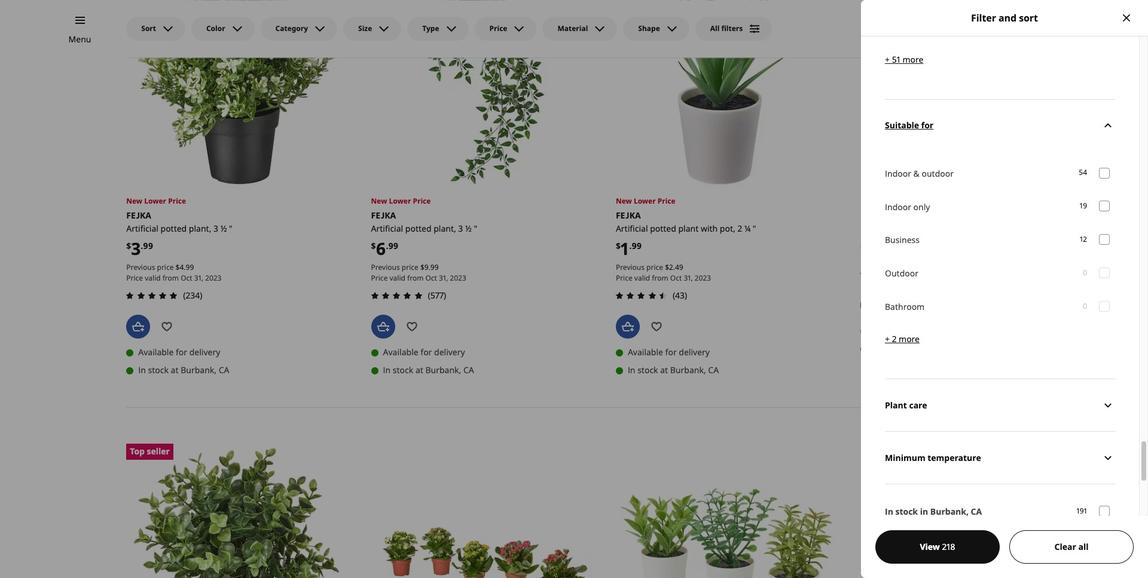 Task type: locate. For each thing, give the bounding box(es) containing it.
ca for 6
[[463, 365, 474, 376]]

for down (43) at the bottom right of the page
[[665, 347, 677, 358]]

1 horizontal spatial previous
[[371, 263, 400, 273]]

2 horizontal spatial 3
[[458, 223, 463, 234]]

menu
[[69, 33, 91, 45]]

review: 4.8 out of 5 stars. total reviews: 577 image
[[368, 289, 426, 303]]

plant, up the business
[[889, 223, 911, 234]]

3 potted from the left
[[650, 223, 676, 234]]

more right the not
[[899, 334, 920, 345]]

+ left 51
[[885, 54, 890, 65]]

$ inside new lower price fejka artificial potted plant, 3 ½ " $ 6 . 99
[[371, 240, 376, 252]]

plant, up previous price $ 4 . 99 price valid from oct 31, 2023
[[189, 223, 211, 234]]

$ up previous price $ 9 . 99 price valid from oct 31, 2023
[[371, 240, 376, 252]]

0 horizontal spatial 31,
[[194, 273, 203, 284]]

2 horizontal spatial 2023
[[695, 273, 711, 284]]

$ up previous price $ 4 . 99 price valid from oct 31, 2023
[[126, 240, 131, 252]]

oct for 1
[[670, 273, 682, 284]]

1 vertical spatial products element
[[1083, 301, 1087, 313]]

31, for 6
[[439, 273, 448, 284]]

3 oct from the left
[[670, 273, 682, 284]]

0 horizontal spatial fejka
[[126, 210, 151, 221]]

document containing + 51 more
[[861, 0, 1148, 539]]

delivery for 3
[[189, 347, 220, 358]]

price inside previous price $ 9 . 99 price valid from oct 31, 2023
[[402, 263, 419, 273]]

1 horizontal spatial available
[[383, 347, 418, 358]]

0 horizontal spatial 4
[[180, 263, 184, 273]]

2 price from the left
[[402, 263, 419, 273]]

1 horizontal spatial new
[[371, 196, 387, 206]]

2 horizontal spatial price
[[647, 263, 663, 273]]

artificial inside new lower price fejka artificial potted plant with pot, 2 ¼ " $ 1 . 99
[[616, 223, 648, 234]]

4 up the (234)
[[180, 263, 184, 273]]

99 inside previous price $ 4 . 99 price valid from oct 31, 2023
[[186, 263, 194, 273]]

99 inside new lower price fejka artificial potted plant, 3 ½ " $ 6 . 99
[[388, 240, 398, 252]]

previous inside previous price $ 2 . 49 price valid from oct 31, 2023
[[616, 263, 645, 273]]

new inside new lower price fejka artificial potted plant, 3 ½ " $ 6 . 99
[[371, 196, 387, 206]]

lower inside new lower price fejka artificial potted plant, 3 ½ " $ 6 . 99
[[389, 196, 411, 206]]

1 valid from the left
[[145, 273, 161, 284]]

2 right the not
[[892, 334, 897, 345]]

0 vertical spatial +
[[885, 54, 890, 65]]

99 right 1
[[632, 240, 642, 252]]

fejka inside new lower price fejka artificial potted plant, 3 ½ " $ 6 . 99
[[371, 210, 396, 221]]

0 horizontal spatial price
[[157, 263, 174, 273]]

fejka
[[126, 210, 151, 221], [371, 210, 396, 221], [616, 210, 641, 221]]

. up previous price $ 2 . 49 price valid from oct 31, 2023
[[629, 240, 632, 252]]

3 plant, from the left
[[889, 223, 911, 234]]

½ inside new lower price fejka artificial potted plant, 3 ½ " $ 3 . 99
[[220, 223, 227, 234]]

0 vertical spatial 0
[[1083, 268, 1087, 278]]

1 " from the left
[[229, 223, 233, 234]]

1 indoor from the top
[[885, 168, 911, 179]]

½
[[220, 223, 227, 234], [465, 223, 472, 234]]

at for 6
[[416, 365, 423, 376]]

valid up review: 4.8 out of 5 stars. total reviews: 577 image
[[390, 273, 405, 284]]

previous down 1
[[616, 263, 645, 273]]

2
[[738, 223, 742, 234], [669, 263, 673, 273], [892, 334, 897, 345]]

products element for outdoor
[[1083, 268, 1087, 279]]

0 horizontal spatial from
[[163, 273, 179, 284]]

. up (43) at the bottom right of the page
[[673, 263, 675, 273]]

available for delivery for 3
[[138, 347, 220, 358]]

0 horizontal spatial artificial
[[126, 223, 158, 234]]

1 potted from the left
[[161, 223, 187, 234]]

artificial up 1
[[616, 223, 648, 234]]

available for delivery down the (234)
[[138, 347, 220, 358]]

products element
[[1083, 268, 1087, 279], [1083, 301, 1087, 313]]

filter and sort
[[971, 11, 1038, 24]]

artificial inside new lower price fejka artificial potted plant, 3 ½ " $ 6 . 99
[[371, 223, 403, 234]]

0 horizontal spatial potted
[[161, 223, 187, 234]]

outdoor
[[922, 168, 954, 179]]

from inside previous price $ 2 . 49 price valid from oct 31, 2023
[[652, 273, 668, 284]]

previous down the 6
[[371, 263, 400, 273]]

review: 4.8 out of 5 stars. total reviews: 234 image
[[123, 289, 181, 303]]

in for 1
[[628, 365, 635, 376]]

3 for 6
[[458, 223, 463, 234]]

1 horizontal spatial from
[[407, 273, 424, 284]]

1 horizontal spatial potted
[[405, 223, 432, 234]]

valid inside previous price $ 2 . 49 price valid from oct 31, 2023
[[634, 273, 650, 284]]

available down review: 4.6 out of 5 stars. total reviews: 43 image
[[628, 347, 663, 358]]

31, inside previous price $ 2 . 49 price valid from oct 31, 2023
[[684, 273, 693, 284]]

(455)
[[918, 269, 937, 280]]

2023 inside previous price $ 2 . 49 price valid from oct 31, 2023
[[695, 273, 711, 284]]

+ for + 2 more
[[885, 334, 890, 345]]

and
[[999, 11, 1017, 24]]

for right the suitable
[[921, 120, 934, 131]]

2 ½ from the left
[[465, 223, 472, 234]]

2 from from the left
[[407, 273, 424, 284]]

in stock at burbank, ca for 1
[[628, 365, 719, 376]]

2 available from the left
[[383, 347, 418, 358]]

1 horizontal spatial price
[[402, 263, 419, 273]]

1 vertical spatial 0
[[1083, 301, 1087, 312]]

price
[[490, 23, 507, 33], [168, 196, 186, 206], [413, 196, 431, 206], [658, 196, 676, 206], [126, 273, 143, 284], [371, 273, 388, 284], [616, 273, 633, 284]]

products element for bathroom
[[1083, 301, 1087, 313]]

. up the (577)
[[429, 263, 431, 273]]

. up previous price $ 4 . 99 price valid from oct 31, 2023
[[141, 240, 143, 252]]

+ down bathroom
[[885, 334, 890, 345]]

lower for 6
[[389, 196, 411, 206]]

2 new from the left
[[371, 196, 387, 206]]

plant, inside new lower price fejka artificial potted plant, 3 ½ " $ 3 . 99
[[189, 223, 211, 234]]

2 horizontal spatial 31,
[[684, 273, 693, 284]]

99 right 9
[[431, 263, 439, 273]]

2 potted from the left
[[405, 223, 432, 234]]

oct
[[181, 273, 192, 284], [426, 273, 437, 284], [670, 273, 682, 284]]

2 inside new lower price fejka artificial potted plant with pot, 2 ¼ " $ 1 . 99
[[738, 223, 742, 234]]

potted inside new lower price fejka artificial potted plant, 3 ½ " $ 3 . 99
[[161, 223, 187, 234]]

1 horizontal spatial 31,
[[439, 273, 448, 284]]

potted left plant
[[650, 223, 676, 234]]

3 inside new lower price fejka artificial potted plant, 3 ½ " $ 6 . 99
[[458, 223, 463, 234]]

0 vertical spatial 2
[[738, 223, 742, 234]]

31, up (43) at the bottom right of the page
[[684, 273, 693, 284]]

99 up previous price $ 4 . 99 price valid from oct 31, 2023
[[143, 240, 153, 252]]

plant, inside himalayamix potted plant, 4 "
[[889, 223, 911, 234]]

potted inside new lower price fejka artificial potted plant, 3 ½ " $ 6 . 99
[[405, 223, 432, 234]]

2 left the ¼
[[738, 223, 742, 234]]

price
[[157, 263, 174, 273], [402, 263, 419, 273], [647, 263, 663, 273]]

0 horizontal spatial available
[[138, 347, 174, 358]]

outdoor
[[885, 268, 919, 280]]

. inside previous price $ 9 . 99 price valid from oct 31, 2023
[[429, 263, 431, 273]]

2 left 49
[[669, 263, 673, 273]]

$ left 49
[[665, 263, 669, 273]]

available for delivery
[[138, 347, 220, 358], [383, 347, 465, 358], [628, 347, 710, 358]]

31, up the (234)
[[194, 273, 203, 284]]

from inside previous price $ 9 . 99 price valid from oct 31, 2023
[[407, 273, 424, 284]]

burbank, for 1
[[670, 365, 706, 376]]

burbank,
[[915, 344, 951, 355], [181, 365, 217, 376], [426, 365, 461, 376], [670, 365, 706, 376], [930, 507, 969, 518]]

+
[[885, 54, 890, 65], [885, 334, 890, 345]]

ca for 1
[[708, 365, 719, 376]]

lower for 1
[[634, 196, 656, 206]]

1 + from the top
[[885, 54, 890, 65]]

artificial for 3
[[126, 223, 158, 234]]

1 lower from the left
[[144, 196, 166, 206]]

2 horizontal spatial potted
[[650, 223, 676, 234]]

1 vertical spatial 4
[[180, 263, 184, 273]]

191 products element
[[1077, 507, 1087, 518]]

at
[[905, 344, 913, 355], [171, 365, 179, 376], [416, 365, 423, 376], [660, 365, 668, 376]]

. up previous price $ 9 . 99 price valid from oct 31, 2023
[[386, 240, 388, 252]]

from
[[163, 273, 179, 284], [407, 273, 424, 284], [652, 273, 668, 284]]

indoor only
[[885, 201, 930, 213]]

1 2023 from the left
[[205, 273, 222, 284]]

1 plant, from the left
[[189, 223, 211, 234]]

2 horizontal spatial lower
[[634, 196, 656, 206]]

31, inside previous price $ 4 . 99 price valid from oct 31, 2023
[[194, 273, 203, 284]]

2 fejka from the left
[[371, 210, 396, 221]]

2 0 from the top
[[1083, 301, 1087, 312]]

2 horizontal spatial new
[[616, 196, 632, 206]]

99 up the (234)
[[186, 263, 194, 273]]

9
[[424, 263, 429, 273]]

0 horizontal spatial previous
[[126, 263, 155, 273]]

1 products element from the top
[[1083, 268, 1087, 279]]

3 valid from the left
[[634, 273, 650, 284]]

4 up the business
[[914, 223, 918, 234]]

4
[[914, 223, 918, 234], [180, 263, 184, 273]]

1 horizontal spatial 4
[[914, 223, 918, 234]]

½ for 3
[[220, 223, 227, 234]]

ca
[[953, 344, 964, 355], [219, 365, 229, 376], [463, 365, 474, 376], [708, 365, 719, 376], [971, 507, 982, 518]]

2 indoor from the top
[[885, 201, 911, 213]]

3 fejka from the left
[[616, 210, 641, 221]]

$ inside previous price $ 2 . 49 price valid from oct 31, 2023
[[665, 263, 669, 273]]

from up review: 4.6 out of 5 stars. total reviews: 43 image
[[652, 273, 668, 284]]

all filters
[[710, 23, 743, 33]]

potted for 1
[[650, 223, 676, 234]]

31,
[[194, 273, 203, 284], [439, 273, 448, 284], [684, 273, 693, 284]]

1 vertical spatial +
[[885, 334, 890, 345]]

available for delivery down the (577)
[[383, 347, 465, 358]]

2023 for 6
[[450, 273, 466, 284]]

price inside previous price $ 4 . 99 price valid from oct 31, 2023
[[157, 263, 174, 273]]

0 horizontal spatial plant,
[[189, 223, 211, 234]]

artificial inside new lower price fejka artificial potted plant, 3 ½ " $ 3 . 99
[[126, 223, 158, 234]]

2023 inside previous price $ 4 . 99 price valid from oct 31, 2023
[[205, 273, 222, 284]]

$ inside previous price $ 4 . 99 price valid from oct 31, 2023
[[176, 263, 180, 273]]

3 31, from the left
[[684, 273, 693, 284]]

indoor for indoor & outdoor
[[885, 168, 911, 179]]

. up the (234)
[[184, 263, 186, 273]]

document
[[861, 0, 1148, 539]]

price inside previous price $ 2 . 49 price valid from oct 31, 2023
[[647, 263, 663, 273]]

+ 2 more
[[885, 334, 920, 345]]

1 artificial from the left
[[126, 223, 158, 234]]

1 horizontal spatial artificial
[[371, 223, 403, 234]]

plant,
[[189, 223, 211, 234], [434, 223, 456, 234], [889, 223, 911, 234]]

0
[[1083, 268, 1087, 278], [1083, 301, 1087, 312]]

material
[[558, 23, 588, 33]]

2 horizontal spatial 2
[[892, 334, 897, 345]]

2 horizontal spatial oct
[[670, 273, 682, 284]]

indoor left & at top
[[885, 168, 911, 179]]

1 horizontal spatial lower
[[389, 196, 411, 206]]

¼
[[744, 223, 751, 234]]

review: 4.6 out of 5 stars. total reviews: 43 image
[[612, 289, 670, 303]]

new for 6
[[371, 196, 387, 206]]

"
[[229, 223, 233, 234], [474, 223, 477, 234], [753, 223, 756, 234], [921, 223, 924, 234]]

2 artificial from the left
[[371, 223, 403, 234]]

more for + 51 more
[[903, 54, 924, 65]]

2 valid from the left
[[390, 273, 405, 284]]

1 horizontal spatial fejka
[[371, 210, 396, 221]]

oct inside previous price $ 2 . 49 price valid from oct 31, 2023
[[670, 273, 682, 284]]

previous price $ 4 . 99 price valid from oct 31, 2023
[[126, 263, 222, 284]]

31, inside previous price $ 9 . 99 price valid from oct 31, 2023
[[439, 273, 448, 284]]

from up review: 4.8 out of 5 stars. total reviews: 234 image
[[163, 273, 179, 284]]

0 vertical spatial 4
[[914, 223, 918, 234]]

previous inside previous price $ 9 . 99 price valid from oct 31, 2023
[[371, 263, 400, 273]]

0 horizontal spatial valid
[[145, 273, 161, 284]]

2 " from the left
[[474, 223, 477, 234]]

2 horizontal spatial plant,
[[889, 223, 911, 234]]

oct inside previous price $ 4 . 99 price valid from oct 31, 2023
[[181, 273, 192, 284]]

99 down potted
[[878, 240, 888, 252]]

2 products element from the top
[[1083, 301, 1087, 313]]

lower inside new lower price fejka artificial potted plant, 3 ½ " $ 3 . 99
[[144, 196, 166, 206]]

2 + from the top
[[885, 334, 890, 345]]

99
[[143, 240, 153, 252], [388, 240, 398, 252], [632, 240, 642, 252], [878, 240, 888, 252], [186, 263, 194, 273], [431, 263, 439, 273]]

1 horizontal spatial plant,
[[434, 223, 456, 234]]

+ 51 more
[[885, 54, 924, 65]]

1 horizontal spatial 2
[[738, 223, 742, 234]]

valid up review: 4.6 out of 5 stars. total reviews: 43 image
[[634, 273, 650, 284]]

from for 1
[[652, 273, 668, 284]]

sort
[[1019, 11, 1038, 24]]

sort and filter dialog
[[861, 0, 1148, 579]]

minimum temperature button
[[885, 432, 1115, 485]]

0 vertical spatial indoor
[[885, 168, 911, 179]]

new
[[126, 196, 142, 206], [371, 196, 387, 206], [616, 196, 632, 206]]

plant, up previous price $ 9 . 99 price valid from oct 31, 2023
[[434, 223, 456, 234]]

delivery down (43) at the bottom right of the page
[[679, 347, 710, 358]]

2 inside button
[[892, 334, 897, 345]]

price for 1
[[647, 263, 663, 273]]

in stock at burbank, ca
[[873, 344, 964, 355], [138, 365, 229, 376], [383, 365, 474, 376], [628, 365, 719, 376]]

54
[[1079, 168, 1087, 178]]

2 horizontal spatial from
[[652, 273, 668, 284]]

1 previous from the left
[[126, 263, 155, 273]]

oct inside previous price $ 9 . 99 price valid from oct 31, 2023
[[426, 273, 437, 284]]

view
[[920, 542, 940, 553]]

$ up previous price $ 2 . 49 price valid from oct 31, 2023
[[616, 240, 621, 252]]

2023 inside previous price $ 9 . 99 price valid from oct 31, 2023
[[450, 273, 466, 284]]

price inside previous price $ 4 . 99 price valid from oct 31, 2023
[[126, 273, 143, 284]]

2 vertical spatial 2
[[892, 334, 897, 345]]

1 horizontal spatial 3
[[214, 223, 218, 234]]

31, up the (577)
[[439, 273, 448, 284]]

in for 3
[[138, 365, 146, 376]]

lower inside new lower price fejka artificial potted plant with pot, 2 ¼ " $ 1 . 99
[[634, 196, 656, 206]]

1 horizontal spatial ½
[[465, 223, 472, 234]]

2 plant, from the left
[[434, 223, 456, 234]]

$
[[126, 240, 131, 252], [371, 240, 376, 252], [616, 240, 621, 252], [861, 240, 866, 252], [176, 263, 180, 273], [420, 263, 424, 273], [665, 263, 669, 273]]

material button
[[543, 17, 617, 41]]

½ inside new lower price fejka artificial potted plant, 3 ½ " $ 6 . 99
[[465, 223, 472, 234]]

artificial
[[126, 223, 158, 234], [371, 223, 403, 234], [616, 223, 648, 234]]

previous
[[126, 263, 155, 273], [371, 263, 400, 273], [616, 263, 645, 273]]

99 inside previous price $ 9 . 99 price valid from oct 31, 2023
[[431, 263, 439, 273]]

fejka for 6
[[371, 210, 396, 221]]

$ up review: 4.8 out of 5 stars. total reviews: 234 image
[[176, 263, 180, 273]]

fejka inside new lower price fejka artificial potted plant with pot, 2 ¼ " $ 1 . 99
[[616, 210, 641, 221]]

valid for 1
[[634, 273, 650, 284]]

0 vertical spatial more
[[903, 54, 924, 65]]

3 previous from the left
[[616, 263, 645, 273]]

3 available from the left
[[628, 347, 663, 358]]

2 2023 from the left
[[450, 273, 466, 284]]

2 oct from the left
[[426, 273, 437, 284]]

2 horizontal spatial available for delivery
[[628, 347, 710, 358]]

4 " from the left
[[921, 223, 924, 234]]

2 horizontal spatial artificial
[[616, 223, 648, 234]]

valid
[[145, 273, 161, 284], [390, 273, 405, 284], [634, 273, 650, 284]]

available for 1
[[628, 347, 663, 358]]

lower for 3
[[144, 196, 166, 206]]

new inside new lower price fejka artificial potted plant with pot, 2 ¼ " $ 1 . 99
[[616, 196, 632, 206]]

oct down 49
[[670, 273, 682, 284]]

fejka for 1
[[616, 210, 641, 221]]

1 horizontal spatial oct
[[426, 273, 437, 284]]

clear all button
[[1010, 531, 1134, 565]]

1 fejka from the left
[[126, 210, 151, 221]]

delivery
[[921, 326, 952, 337], [189, 347, 220, 358], [434, 347, 465, 358], [679, 347, 710, 358]]

0 vertical spatial products element
[[1083, 268, 1087, 279]]

oct up the (234)
[[181, 273, 192, 284]]

3 from from the left
[[652, 273, 668, 284]]

valid inside previous price $ 9 . 99 price valid from oct 31, 2023
[[390, 273, 405, 284]]

3 2023 from the left
[[695, 273, 711, 284]]

for down the (234)
[[176, 347, 187, 358]]

2 lower from the left
[[389, 196, 411, 206]]

0 horizontal spatial available for delivery
[[138, 347, 220, 358]]

51
[[892, 54, 901, 65]]

more right 51
[[903, 54, 924, 65]]

0 horizontal spatial oct
[[181, 273, 192, 284]]

from up review: 4.8 out of 5 stars. total reviews: 577 image
[[407, 273, 424, 284]]

review: 4.6 out of 5 stars. total reviews: 455 image
[[857, 268, 915, 282]]

1 horizontal spatial valid
[[390, 273, 405, 284]]

4 inside himalayamix potted plant, 4 "
[[914, 223, 918, 234]]

fejka inside new lower price fejka artificial potted plant, 3 ½ " $ 3 . 99
[[126, 210, 151, 221]]

3 new from the left
[[616, 196, 632, 206]]

artificial for 6
[[371, 223, 403, 234]]

1 horizontal spatial available for delivery
[[383, 347, 465, 358]]

1 vertical spatial indoor
[[885, 201, 911, 213]]

artificial up the 6
[[371, 223, 403, 234]]

plant, inside new lower price fejka artificial potted plant, 3 ½ " $ 6 . 99
[[434, 223, 456, 234]]

1 price from the left
[[157, 263, 174, 273]]

more
[[903, 54, 924, 65], [899, 334, 920, 345]]

not sold for delivery
[[873, 326, 952, 337]]

0 horizontal spatial ½
[[220, 223, 227, 234]]

1 available from the left
[[138, 347, 174, 358]]

lower
[[144, 196, 166, 206], [389, 196, 411, 206], [634, 196, 656, 206]]

$ up review: 4.8 out of 5 stars. total reviews: 577 image
[[420, 263, 424, 273]]

available
[[138, 347, 174, 358], [383, 347, 418, 358], [628, 347, 663, 358]]

0 horizontal spatial lower
[[144, 196, 166, 206]]

0 horizontal spatial 2
[[669, 263, 673, 273]]

1 oct from the left
[[181, 273, 192, 284]]

valid inside previous price $ 4 . 99 price valid from oct 31, 2023
[[145, 273, 161, 284]]

&
[[914, 168, 920, 179]]

oct down 9
[[426, 273, 437, 284]]

1 0 from the top
[[1083, 268, 1087, 278]]

potted inside new lower price fejka artificial potted plant with pot, 2 ¼ " $ 1 . 99
[[650, 223, 676, 234]]

1 available for delivery from the left
[[138, 347, 220, 358]]

price for 3
[[157, 263, 174, 273]]

size button
[[343, 17, 401, 41]]

price left 9
[[402, 263, 419, 273]]

218
[[942, 542, 955, 553]]

bathroom
[[885, 302, 925, 313]]

4 for "
[[914, 223, 918, 234]]

1 new from the left
[[126, 196, 142, 206]]

3 " from the left
[[753, 223, 756, 234]]

0 horizontal spatial 2023
[[205, 273, 222, 284]]

price up review: 4.8 out of 5 stars. total reviews: 234 image
[[157, 263, 174, 273]]

1 vertical spatial more
[[899, 334, 920, 345]]

2 horizontal spatial fejka
[[616, 210, 641, 221]]

available for 6
[[383, 347, 418, 358]]

previous up review: 4.8 out of 5 stars. total reviews: 234 image
[[126, 263, 155, 273]]

potted up previous price $ 4 . 99 price valid from oct 31, 2023
[[161, 223, 187, 234]]

1 from from the left
[[163, 273, 179, 284]]

price inside new lower price fejka artificial potted plant with pot, 2 ¼ " $ 1 . 99
[[658, 196, 676, 206]]

valid up review: 4.8 out of 5 stars. total reviews: 234 image
[[145, 273, 161, 284]]

suitable
[[885, 120, 919, 131]]

99 right the 6
[[388, 240, 398, 252]]

for down the (577)
[[421, 347, 432, 358]]

menu button
[[69, 33, 91, 46]]

3 price from the left
[[647, 263, 663, 273]]

2 horizontal spatial previous
[[616, 263, 645, 273]]

1 31, from the left
[[194, 273, 203, 284]]

new inside new lower price fejka artificial potted plant, 3 ½ " $ 3 . 99
[[126, 196, 142, 206]]

price left 49
[[647, 263, 663, 273]]

2023
[[205, 273, 222, 284], [450, 273, 466, 284], [695, 273, 711, 284]]

2 horizontal spatial available
[[628, 347, 663, 358]]

clear all
[[1055, 542, 1089, 553]]

plant care button
[[885, 379, 1115, 432]]

indoor left only
[[885, 201, 911, 213]]

oct for 6
[[426, 273, 437, 284]]

1 vertical spatial 2
[[669, 263, 673, 273]]

available down review: 4.8 out of 5 stars. total reviews: 234 image
[[138, 347, 174, 358]]

available for delivery down (43) at the bottom right of the page
[[628, 347, 710, 358]]

2 31, from the left
[[439, 273, 448, 284]]

in stock at burbank, ca for 3
[[138, 365, 229, 376]]

3 lower from the left
[[634, 196, 656, 206]]

(234)
[[183, 290, 202, 302]]

stock for 3
[[148, 365, 169, 376]]

delivery down the (234)
[[189, 347, 220, 358]]

. inside previous price $ 4 . 99 price valid from oct 31, 2023
[[184, 263, 186, 273]]

delivery down the (577)
[[434, 347, 465, 358]]

$ inside new lower price fejka artificial potted plant, 3 ½ " $ 3 . 99
[[126, 240, 131, 252]]

1 ½ from the left
[[220, 223, 227, 234]]

3
[[214, 223, 218, 234], [458, 223, 463, 234], [131, 237, 141, 260]]

54 products element
[[1079, 168, 1087, 179]]

type button
[[407, 17, 469, 41]]

2 horizontal spatial valid
[[634, 273, 650, 284]]

available for 3
[[138, 347, 174, 358]]

previous inside previous price $ 4 . 99 price valid from oct 31, 2023
[[126, 263, 155, 273]]

4 inside previous price $ 4 . 99 price valid from oct 31, 2023
[[180, 263, 184, 273]]

2 inside previous price $ 2 . 49 price valid from oct 31, 2023
[[669, 263, 673, 273]]

from inside previous price $ 4 . 99 price valid from oct 31, 2023
[[163, 273, 179, 284]]

available down review: 4.8 out of 5 stars. total reviews: 577 image
[[383, 347, 418, 358]]

1 horizontal spatial 2023
[[450, 273, 466, 284]]

0 horizontal spatial new
[[126, 196, 142, 206]]

3 available for delivery from the left
[[628, 347, 710, 358]]

plant, for 6
[[434, 223, 456, 234]]

artificial up previous price $ 4 . 99 price valid from oct 31, 2023
[[126, 223, 158, 234]]

for inside dropdown button
[[921, 120, 934, 131]]

3 artificial from the left
[[616, 223, 648, 234]]

2 previous from the left
[[371, 263, 400, 273]]

potted up 9
[[405, 223, 432, 234]]

potted
[[161, 223, 187, 234], [405, 223, 432, 234], [650, 223, 676, 234]]

2 available for delivery from the left
[[383, 347, 465, 358]]

filters
[[722, 23, 743, 33]]



Task type: vqa. For each thing, say whether or not it's contained in the screenshot.
2023
yes



Task type: describe. For each thing, give the bounding box(es) containing it.
delivery for 6
[[434, 347, 465, 358]]

for right sold
[[908, 326, 919, 337]]

compare
[[1011, 23, 1047, 34]]

0 for bathroom
[[1083, 301, 1087, 312]]

previous price $ 2 . 49 price valid from oct 31, 2023
[[616, 263, 711, 284]]

filter
[[971, 11, 996, 24]]

category
[[275, 23, 308, 33]]

minimum
[[885, 453, 926, 464]]

more for + 2 more
[[899, 334, 920, 345]]

shape
[[638, 23, 660, 33]]

himalayamix
[[861, 210, 920, 221]]

himalayamix potted plant, 4 "
[[861, 210, 924, 234]]

business
[[885, 235, 920, 246]]

sort
[[141, 23, 156, 33]]

previous for 3
[[126, 263, 155, 273]]

color button
[[191, 17, 255, 41]]

12 products element
[[1080, 234, 1087, 246]]

minimum temperature
[[885, 453, 981, 464]]

rotate 180 image
[[1101, 118, 1115, 133]]

3 for 3
[[214, 223, 218, 234]]

19
[[1080, 201, 1087, 211]]

2023 for 3
[[205, 273, 222, 284]]

price inside new lower price fejka artificial potted plant, 3 ½ " $ 3 . 99
[[168, 196, 186, 206]]

plant, for 3
[[189, 223, 211, 234]]

sort button
[[126, 17, 185, 41]]

fejka for 3
[[126, 210, 151, 221]]

" inside new lower price fejka artificial potted plant with pot, 2 ¼ " $ 1 . 99
[[753, 223, 756, 234]]

stock inside sort and filter dialog
[[896, 507, 918, 518]]

for for 6
[[421, 347, 432, 358]]

for for 1
[[665, 347, 677, 358]]

ca inside "document"
[[971, 507, 982, 518]]

suitable for button
[[885, 99, 1115, 152]]

type
[[422, 23, 439, 33]]

price button
[[475, 17, 537, 41]]

31, for 3
[[194, 273, 203, 284]]

. inside new lower price fejka artificial potted plant with pot, 2 ¼ " $ 1 . 99
[[629, 240, 632, 252]]

with
[[701, 223, 718, 234]]

from for 3
[[163, 273, 179, 284]]

new for 1
[[616, 196, 632, 206]]

. inside new lower price fejka artificial potted plant, 3 ½ " $ 6 . 99
[[386, 240, 388, 252]]

in for 6
[[383, 365, 391, 376]]

$ inside previous price $ 9 . 99 price valid from oct 31, 2023
[[420, 263, 424, 273]]

all filters button
[[695, 17, 772, 41]]

$ down potted
[[861, 240, 866, 252]]

temperature
[[928, 453, 981, 464]]

0 horizontal spatial 3
[[131, 237, 141, 260]]

burbank, for 3
[[181, 365, 217, 376]]

$ inside new lower price fejka artificial potted plant with pot, 2 ¼ " $ 1 . 99
[[616, 240, 621, 252]]

31, for 1
[[684, 273, 693, 284]]

potted for 6
[[405, 223, 432, 234]]

valid for 3
[[145, 273, 161, 284]]

clear
[[1055, 542, 1076, 553]]

+ 2 more button
[[885, 324, 1115, 356]]

" inside himalayamix potted plant, 4 "
[[921, 223, 924, 234]]

price inside previous price $ 9 . 99 price valid from oct 31, 2023
[[371, 273, 388, 284]]

99 inside new lower price fejka artificial potted plant, 3 ½ " $ 3 . 99
[[143, 240, 153, 252]]

color
[[206, 23, 225, 33]]

new lower price fejka artificial potted plant, 3 ½ " $ 3 . 99
[[126, 196, 233, 260]]

available for delivery for 1
[[628, 347, 710, 358]]

oct for 3
[[181, 273, 192, 284]]

at for 1
[[660, 365, 668, 376]]

indoor & outdoor
[[885, 168, 954, 179]]

potted
[[861, 223, 887, 234]]

in stock at burbank, ca for 6
[[383, 365, 474, 376]]

potted for 3
[[161, 223, 187, 234]]

care
[[909, 400, 927, 411]]

2023 for "
[[695, 273, 711, 284]]

price inside new lower price fejka artificial potted plant, 3 ½ " $ 6 . 99
[[413, 196, 431, 206]]

category button
[[261, 17, 337, 41]]

price inside previous price $ 2 . 49 price valid from oct 31, 2023
[[616, 273, 633, 284]]

shape button
[[623, 17, 689, 41]]

. inside new lower price fejka artificial potted plant, 3 ½ " $ 3 . 99
[[141, 240, 143, 252]]

valid for 6
[[390, 273, 405, 284]]

+ 51 more button
[[885, 43, 1115, 75]]

new lower price fejka artificial potted plant, 3 ½ " $ 6 . 99
[[371, 196, 477, 260]]

19 products element
[[1080, 201, 1087, 212]]

indoor for indoor only
[[885, 201, 911, 213]]

delivery for 1
[[679, 347, 710, 358]]

plant care
[[885, 400, 927, 411]]

price inside price popup button
[[490, 23, 507, 33]]

not
[[873, 326, 887, 337]]

½ for 6
[[465, 223, 472, 234]]

for for 3
[[176, 347, 187, 358]]

artificial for 1
[[616, 223, 648, 234]]

suitable for
[[885, 120, 934, 131]]

previous for 1
[[616, 263, 645, 273]]

burbank, inside sort and filter dialog
[[930, 507, 969, 518]]

view 218
[[920, 542, 955, 553]]

sold
[[889, 326, 906, 337]]

new lower price fejka artificial potted plant with pot, 2 ¼ " $ 1 . 99
[[616, 196, 756, 260]]

49
[[675, 263, 683, 273]]

new for 3
[[126, 196, 142, 206]]

in
[[920, 507, 928, 518]]

ca for 3
[[219, 365, 229, 376]]

12
[[1080, 234, 1087, 245]]

size
[[358, 23, 372, 33]]

burbank, for 6
[[426, 365, 461, 376]]

delivery right + 2 more
[[921, 326, 952, 337]]

4 for .
[[180, 263, 184, 273]]

from for 6
[[407, 273, 424, 284]]

1
[[621, 237, 629, 260]]

only
[[914, 201, 930, 213]]

6
[[376, 237, 386, 260]]

(577)
[[428, 290, 446, 302]]

stock for 1
[[638, 365, 658, 376]]

" inside new lower price fejka artificial potted plant, 3 ½ " $ 6 . 99
[[474, 223, 477, 234]]

previous price $ 9 . 99 price valid from oct 31, 2023
[[371, 263, 466, 284]]

all
[[710, 23, 720, 33]]

. inside previous price $ 2 . 49 price valid from oct 31, 2023
[[673, 263, 675, 273]]

price for 6
[[402, 263, 419, 273]]

plant
[[885, 400, 907, 411]]

99 inside new lower price fejka artificial potted plant with pot, 2 ¼ " $ 1 . 99
[[632, 240, 642, 252]]

at for 3
[[171, 365, 179, 376]]

all
[[1079, 542, 1089, 553]]

+ for + 51 more
[[885, 54, 890, 65]]

(43)
[[673, 290, 687, 302]]

191
[[1077, 507, 1087, 517]]

in inside sort and filter dialog
[[885, 507, 893, 518]]

available for delivery for 6
[[383, 347, 465, 358]]

plant
[[678, 223, 699, 234]]

stock for 6
[[393, 365, 413, 376]]

0 for outdoor
[[1083, 268, 1087, 278]]

previous for 6
[[371, 263, 400, 273]]

" inside new lower price fejka artificial potted plant, 3 ½ " $ 3 . 99
[[229, 223, 233, 234]]

pot,
[[720, 223, 735, 234]]

in stock in burbank, ca
[[885, 507, 982, 518]]



